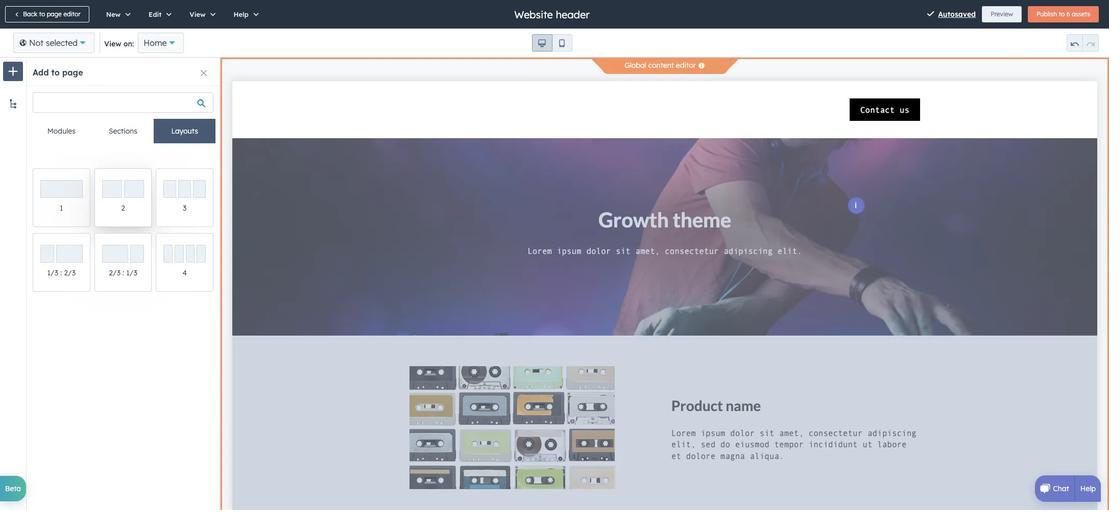 Task type: vqa. For each thing, say whether or not it's contained in the screenshot.
to
yes



Task type: describe. For each thing, give the bounding box(es) containing it.
add
[[33, 67, 49, 78]]

editor inside back to page editor button
[[63, 10, 81, 18]]

not
[[29, 38, 44, 48]]

content
[[649, 61, 674, 70]]

new button
[[95, 0, 138, 29]]

selected
[[46, 38, 78, 48]]

header
[[556, 8, 590, 21]]

view button
[[179, 0, 223, 29]]

sections
[[109, 127, 137, 136]]

back to page editor
[[23, 10, 81, 18]]

website
[[515, 8, 553, 21]]

assets
[[1072, 10, 1091, 18]]

help button
[[223, 0, 266, 29]]

publish to 6 assets
[[1037, 10, 1091, 18]]

new
[[106, 10, 121, 18]]

edit
[[149, 10, 162, 18]]

2 autosaved button from the left
[[939, 8, 977, 20]]

on:
[[123, 39, 134, 49]]

to for publish
[[1059, 10, 1065, 18]]

home
[[144, 38, 167, 48]]

group containing publish to
[[1028, 6, 1100, 22]]

6
[[1067, 10, 1071, 18]]

back to page editor button
[[5, 6, 89, 22]]

1 autosaved button from the left
[[927, 8, 977, 20]]



Task type: locate. For each thing, give the bounding box(es) containing it.
help right chat
[[1081, 485, 1096, 494]]

chat
[[1054, 485, 1070, 494]]

1 horizontal spatial to
[[51, 67, 60, 78]]

global
[[625, 61, 647, 70]]

page for add to page
[[62, 67, 83, 78]]

0 vertical spatial view
[[190, 10, 206, 18]]

layouts link
[[154, 119, 216, 144]]

1 horizontal spatial page
[[62, 67, 83, 78]]

view for view on:
[[104, 39, 121, 49]]

home button
[[138, 33, 184, 53]]

view for view
[[190, 10, 206, 18]]

0 horizontal spatial page
[[47, 10, 62, 18]]

help
[[234, 10, 249, 18], [1081, 485, 1096, 494]]

layouts
[[171, 127, 198, 136]]

publish
[[1037, 10, 1058, 18]]

tab list
[[31, 119, 216, 144]]

1 horizontal spatial view
[[190, 10, 206, 18]]

help inside button
[[234, 10, 249, 18]]

view left on:
[[104, 39, 121, 49]]

autosaved button
[[927, 8, 977, 20], [939, 8, 977, 20]]

to right the add
[[51, 67, 60, 78]]

view right edit button
[[190, 10, 206, 18]]

website header
[[515, 8, 590, 21]]

preview
[[991, 10, 1014, 18]]

preview button
[[983, 6, 1022, 22]]

view inside button
[[190, 10, 206, 18]]

0 horizontal spatial editor
[[63, 10, 81, 18]]

1 vertical spatial view
[[104, 39, 121, 49]]

edit button
[[138, 0, 179, 29]]

view
[[190, 10, 206, 18], [104, 39, 121, 49]]

page
[[47, 10, 62, 18], [62, 67, 83, 78]]

1 horizontal spatial editor
[[676, 61, 696, 70]]

0 vertical spatial help
[[234, 10, 249, 18]]

help right "view" button
[[234, 10, 249, 18]]

2 horizontal spatial to
[[1059, 10, 1065, 18]]

1 horizontal spatial help
[[1081, 485, 1096, 494]]

sections link
[[92, 119, 154, 144]]

not selected
[[29, 38, 78, 48]]

group
[[1028, 6, 1100, 22], [532, 34, 573, 52], [1067, 34, 1100, 52]]

to for add
[[51, 67, 60, 78]]

1 vertical spatial editor
[[676, 61, 696, 70]]

modules link
[[31, 119, 92, 144]]

to inside group
[[1059, 10, 1065, 18]]

back
[[23, 10, 37, 18]]

to inside button
[[39, 10, 45, 18]]

autosaved
[[939, 10, 977, 19]]

page right back
[[47, 10, 62, 18]]

0 horizontal spatial help
[[234, 10, 249, 18]]

editor right content
[[676, 61, 696, 70]]

0 horizontal spatial view
[[104, 39, 121, 49]]

Search search field
[[33, 92, 214, 113]]

page down selected
[[62, 67, 83, 78]]

1 vertical spatial help
[[1081, 485, 1096, 494]]

add to page
[[33, 67, 83, 78]]

beta button
[[0, 477, 26, 502]]

tab panel
[[31, 144, 216, 160]]

1 vertical spatial page
[[62, 67, 83, 78]]

global content editor
[[625, 61, 696, 70]]

beta
[[5, 485, 21, 494]]

0 horizontal spatial to
[[39, 10, 45, 18]]

not selected button
[[13, 33, 95, 53]]

0 vertical spatial editor
[[63, 10, 81, 18]]

editor
[[63, 10, 81, 18], [676, 61, 696, 70]]

0 vertical spatial page
[[47, 10, 62, 18]]

page inside button
[[47, 10, 62, 18]]

to left 6
[[1059, 10, 1065, 18]]

modules
[[47, 127, 76, 136]]

to
[[39, 10, 45, 18], [1059, 10, 1065, 18], [51, 67, 60, 78]]

editor up selected
[[63, 10, 81, 18]]

tab list containing modules
[[31, 119, 216, 144]]

to for back
[[39, 10, 45, 18]]

to right back
[[39, 10, 45, 18]]

page for back to page editor
[[47, 10, 62, 18]]

view on:
[[104, 39, 134, 49]]

close image
[[201, 70, 207, 76]]



